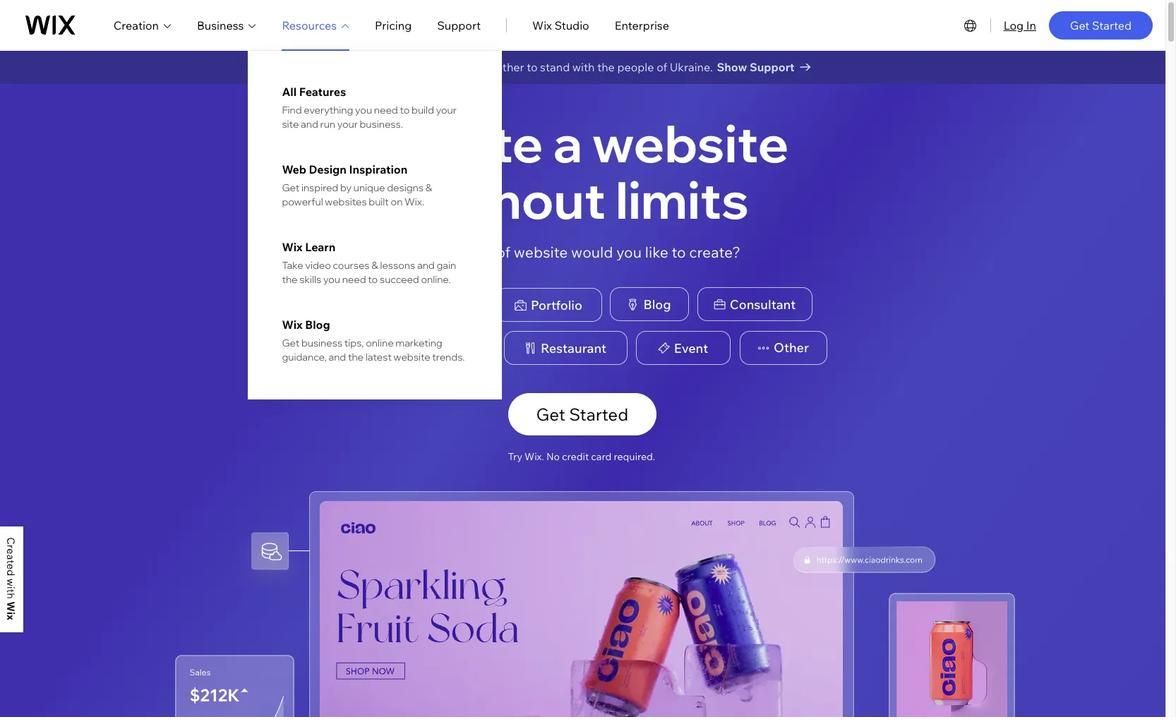 Task type: vqa. For each thing, say whether or not it's contained in the screenshot.
Get
yes



Task type: describe. For each thing, give the bounding box(es) containing it.
ukraine.
[[670, 60, 713, 74]]

1 vertical spatial website
[[514, 243, 568, 261]]

wix studio link
[[532, 17, 589, 34]]

support link
[[437, 17, 481, 34]]

powerful
[[282, 196, 323, 208]]

on
[[391, 196, 403, 208]]

let's make an impact together to stand with the people of ukraine.
[[366, 60, 713, 74]]

log
[[1004, 18, 1024, 32]]

site
[[282, 118, 299, 131]]

consultant button
[[697, 288, 812, 321]]

inspiration
[[349, 162, 408, 176]]

let's
[[366, 60, 390, 74]]

business inside popup button
[[197, 18, 244, 32]]

creation
[[114, 18, 159, 32]]

language selector, english selected image
[[962, 17, 979, 34]]

create
[[375, 111, 543, 175]]

marketing
[[396, 337, 442, 349]]

resources
[[282, 18, 337, 32]]

try wix. no credit card required.
[[508, 451, 655, 463]]

try
[[508, 451, 522, 463]]

design
[[309, 162, 347, 176]]

online.
[[421, 273, 451, 286]]

started inside the get started link
[[1092, 18, 1132, 32]]

enterprise link
[[615, 17, 669, 34]]

web
[[282, 162, 306, 176]]

required.
[[614, 451, 655, 463]]

learn
[[305, 240, 336, 254]]

latest
[[365, 351, 392, 364]]

portfolio button
[[495, 288, 602, 322]]

all features find everything you need to build your site and run your business.
[[282, 85, 457, 131]]

website inside create a website without limits
[[592, 111, 789, 175]]

show
[[717, 60, 747, 74]]

restaurant
[[541, 340, 606, 356]]

portfolio
[[531, 297, 582, 313]]

to left stand
[[527, 60, 538, 74]]

get inside web design inspiration get inspired by unique designs & powerful websites built on wix.
[[282, 181, 299, 194]]

blog button
[[610, 288, 689, 321]]

other button
[[739, 331, 827, 365]]

stand
[[540, 60, 570, 74]]

a
[[553, 111, 582, 175]]

skills
[[299, 273, 321, 286]]

no
[[546, 451, 560, 463]]

create?
[[689, 243, 741, 261]]

impact
[[439, 60, 476, 74]]

everything
[[304, 104, 353, 116]]

credit
[[562, 451, 589, 463]]

show support link
[[717, 57, 824, 77]]

event button
[[636, 331, 730, 365]]

wix for wix learn take video courses & lessons and gain the skills you need to succeed online.
[[282, 240, 303, 254]]

web design inspiration get inspired by unique designs & powerful websites built on wix.
[[282, 162, 432, 208]]

1 horizontal spatial wix.
[[525, 451, 544, 463]]

find
[[282, 104, 302, 116]]

guidance,
[[282, 351, 327, 364]]

the for wix blog
[[348, 351, 364, 364]]

log in
[[1004, 18, 1036, 32]]

wix learn take video courses & lessons and gain the skills you need to succeed online.
[[282, 240, 456, 286]]

started inside get started "button"
[[569, 404, 628, 425]]

to inside all features find everything you need to build your site and run your business.
[[400, 104, 410, 116]]

business
[[301, 337, 342, 349]]

get inside wix blog get business tips, online marketing guidance, and the latest website trends.
[[282, 337, 299, 349]]

would
[[571, 243, 613, 261]]

0 vertical spatial support
[[437, 18, 481, 32]]

pricing
[[375, 18, 412, 32]]

need inside all features find everything you need to build your site and run your business.
[[374, 104, 398, 116]]

resources group
[[248, 51, 502, 400]]

wix blog link
[[282, 318, 468, 332]]

video
[[305, 259, 331, 272]]

website inside wix blog get business tips, online marketing guidance, and the latest website trends.
[[394, 351, 430, 364]]

other
[[774, 340, 809, 356]]

by
[[340, 181, 352, 194]]

lessons
[[380, 259, 415, 272]]

inspired
[[301, 181, 338, 194]]

wix blog get business tips, online marketing guidance, and the latest website trends.
[[282, 318, 465, 364]]

blog inside wix blog get business tips, online marketing guidance, and the latest website trends.
[[305, 318, 330, 332]]

& inside web design inspiration get inspired by unique designs & powerful websites built on wix.
[[425, 181, 432, 194]]

succeed
[[380, 273, 419, 286]]

& inside wix learn take video courses & lessons and gain the skills you need to succeed online.
[[372, 259, 378, 272]]

wix. inside web design inspiration get inspired by unique designs & powerful websites built on wix.
[[405, 196, 424, 208]]



Task type: locate. For each thing, give the bounding box(es) containing it.
get started up try wix. no credit card required.
[[536, 404, 628, 425]]

business inside button
[[426, 340, 480, 356]]

and inside wix blog get business tips, online marketing guidance, and the latest website trends.
[[329, 351, 346, 364]]

take
[[282, 259, 303, 272]]

and up online.
[[417, 259, 435, 272]]

wix learn link
[[282, 240, 468, 254]]

all features link
[[282, 85, 468, 99]]

1 horizontal spatial website
[[514, 243, 568, 261]]

0 vertical spatial your
[[436, 104, 457, 116]]

the
[[597, 60, 615, 74], [282, 273, 298, 286], [348, 351, 364, 364]]

resources button
[[282, 17, 349, 34]]

1 vertical spatial business
[[426, 340, 480, 356]]

consultant
[[730, 296, 796, 313]]

to
[[527, 60, 538, 74], [400, 104, 410, 116], [672, 243, 686, 261], [368, 273, 378, 286]]

online
[[366, 337, 394, 349]]

web design inspiration link
[[282, 162, 468, 176]]

1 horizontal spatial your
[[436, 104, 457, 116]]

1 horizontal spatial &
[[425, 181, 432, 194]]

built
[[369, 196, 389, 208]]

together
[[478, 60, 524, 74]]

blog up event button
[[643, 296, 671, 313]]

need inside wix learn take video courses & lessons and gain the skills you need to succeed online.
[[342, 273, 366, 286]]

2 horizontal spatial the
[[597, 60, 615, 74]]

get started right in
[[1070, 18, 1132, 32]]

pricing link
[[375, 17, 412, 34]]

event
[[674, 340, 708, 356]]

1 horizontal spatial the
[[348, 351, 364, 364]]

log in link
[[1004, 17, 1036, 34]]

1 vertical spatial get started
[[536, 404, 628, 425]]

wix inside wix learn take video courses & lessons and gain the skills you need to succeed online.
[[282, 240, 303, 254]]

need up business.
[[374, 104, 398, 116]]

need
[[374, 104, 398, 116], [342, 273, 366, 286]]

2 horizontal spatial and
[[417, 259, 435, 272]]

started
[[1092, 18, 1132, 32], [569, 404, 628, 425]]

the inside wix blog get business tips, online marketing guidance, and the latest website trends.
[[348, 351, 364, 364]]

1 horizontal spatial need
[[374, 104, 398, 116]]

1 horizontal spatial and
[[329, 351, 346, 364]]

blog
[[643, 296, 671, 313], [305, 318, 330, 332]]

business button
[[197, 17, 257, 34]]

0 horizontal spatial and
[[301, 118, 318, 131]]

show support
[[717, 60, 795, 74]]

1 horizontal spatial you
[[355, 104, 372, 116]]

need down courses
[[342, 273, 366, 286]]

of
[[657, 60, 667, 74], [497, 243, 510, 261]]

like
[[645, 243, 668, 261]]

0 vertical spatial blog
[[643, 296, 671, 313]]

glass ns.png image
[[793, 547, 934, 573]]

to left 'build'
[[400, 104, 410, 116]]

business
[[197, 18, 244, 32], [426, 340, 480, 356]]

0 vertical spatial &
[[425, 181, 432, 194]]

to down courses
[[368, 273, 378, 286]]

1 vertical spatial your
[[337, 118, 358, 131]]

get started inside "button"
[[536, 404, 628, 425]]

get up no
[[536, 404, 565, 425]]

1 vertical spatial wix
[[282, 240, 303, 254]]

1 vertical spatial support
[[750, 60, 795, 74]]

blog inside blog button
[[643, 296, 671, 313]]

get inside the get started link
[[1070, 18, 1090, 32]]

1 horizontal spatial blog
[[643, 296, 671, 313]]

2 vertical spatial wix
[[282, 318, 303, 332]]

support up impact
[[437, 18, 481, 32]]

1 vertical spatial and
[[417, 259, 435, 272]]

0 horizontal spatial you
[[323, 273, 340, 286]]

1 vertical spatial you
[[616, 243, 642, 261]]

courses
[[333, 259, 370, 272]]

kind
[[464, 243, 493, 261]]

you left like
[[616, 243, 642, 261]]

you
[[355, 104, 372, 116], [616, 243, 642, 261], [323, 273, 340, 286]]

wix up take
[[282, 240, 303, 254]]

2 vertical spatial the
[[348, 351, 364, 364]]

0 horizontal spatial of
[[497, 243, 510, 261]]

0 vertical spatial website
[[592, 111, 789, 175]]

build
[[412, 104, 434, 116]]

and left run
[[301, 118, 318, 131]]

get started button
[[508, 393, 656, 436]]

you down video
[[323, 273, 340, 286]]

0 vertical spatial need
[[374, 104, 398, 116]]

1 vertical spatial blog
[[305, 318, 330, 332]]

support right show
[[750, 60, 795, 74]]

0 vertical spatial wix.
[[405, 196, 424, 208]]

1 vertical spatial of
[[497, 243, 510, 261]]

to inside wix learn take video courses & lessons and gain the skills you need to succeed online.
[[368, 273, 378, 286]]

wix studio
[[532, 18, 589, 32]]

of right people
[[657, 60, 667, 74]]

get started
[[1070, 18, 1132, 32], [536, 404, 628, 425]]

websites
[[325, 196, 367, 208]]

an
[[424, 60, 437, 74]]

1 vertical spatial need
[[342, 273, 366, 286]]

the down tips,
[[348, 351, 364, 364]]

create a website without limits
[[375, 111, 789, 231]]

1 horizontal spatial started
[[1092, 18, 1132, 32]]

0 horizontal spatial started
[[569, 404, 628, 425]]

wix.
[[405, 196, 424, 208], [525, 451, 544, 463]]

an ecommerce site for a soda company with a sales graph and mobile checkout image
[[319, 501, 843, 717]]

to right like
[[672, 243, 686, 261]]

creation button
[[114, 17, 172, 34]]

and
[[301, 118, 318, 131], [417, 259, 435, 272], [329, 351, 346, 364]]

card
[[591, 451, 612, 463]]

0 vertical spatial get started
[[1070, 18, 1132, 32]]

get up 'powerful'
[[282, 181, 299, 194]]

2 vertical spatial you
[[323, 273, 340, 286]]

and inside wix learn take video courses & lessons and gain the skills you need to succeed online.
[[417, 259, 435, 272]]

the for wix learn
[[282, 273, 298, 286]]

all
[[282, 85, 297, 99]]

0 vertical spatial wix
[[532, 18, 552, 32]]

blog up business
[[305, 318, 330, 332]]

and inside all features find everything you need to build your site and run your business.
[[301, 118, 318, 131]]

you down all features link
[[355, 104, 372, 116]]

1 vertical spatial wix.
[[525, 451, 544, 463]]

wix inside wix blog get business tips, online marketing guidance, and the latest website trends.
[[282, 318, 303, 332]]

the down take
[[282, 273, 298, 286]]

created with wix image
[[7, 538, 15, 621]]

of right kind
[[497, 243, 510, 261]]

wix for wix blog get business tips, online marketing guidance, and the latest website trends.
[[282, 318, 303, 332]]

&
[[425, 181, 432, 194], [372, 259, 378, 272]]

service
[[379, 340, 424, 356]]

0 horizontal spatial business
[[197, 18, 244, 32]]

designs
[[387, 181, 424, 194]]

0 horizontal spatial blog
[[305, 318, 330, 332]]

1 vertical spatial &
[[372, 259, 378, 272]]

with
[[572, 60, 595, 74]]

your right run
[[337, 118, 358, 131]]

get inside get started "button"
[[536, 404, 565, 425]]

your
[[436, 104, 457, 116], [337, 118, 358, 131]]

the inside wix learn take video courses & lessons and gain the skills you need to succeed online.
[[282, 273, 298, 286]]

get
[[1070, 18, 1090, 32], [282, 181, 299, 194], [282, 337, 299, 349], [536, 404, 565, 425]]

2 vertical spatial website
[[394, 351, 430, 364]]

your right 'build'
[[436, 104, 457, 116]]

2 horizontal spatial you
[[616, 243, 642, 261]]

0 horizontal spatial website
[[394, 351, 430, 364]]

trends.
[[432, 351, 465, 364]]

0 horizontal spatial need
[[342, 273, 366, 286]]

what kind of website would you like to create?
[[423, 243, 741, 261]]

0 vertical spatial started
[[1092, 18, 1132, 32]]

1 horizontal spatial of
[[657, 60, 667, 74]]

0 vertical spatial you
[[355, 104, 372, 116]]

unique
[[354, 181, 385, 194]]

run
[[320, 118, 335, 131]]

wix. left no
[[525, 451, 544, 463]]

wix left studio
[[532, 18, 552, 32]]

support
[[437, 18, 481, 32], [750, 60, 795, 74]]

& down wix learn link
[[372, 259, 378, 272]]

and down business
[[329, 351, 346, 364]]

0 horizontal spatial &
[[372, 259, 378, 272]]

you inside wix learn take video courses & lessons and gain the skills you need to succeed online.
[[323, 273, 340, 286]]

0 horizontal spatial support
[[437, 18, 481, 32]]

1 horizontal spatial business
[[426, 340, 480, 356]]

the right with
[[597, 60, 615, 74]]

wix for wix studio
[[532, 18, 552, 32]]

wix. down designs
[[405, 196, 424, 208]]

restaurant button
[[504, 331, 627, 365]]

gain
[[437, 259, 456, 272]]

& right designs
[[425, 181, 432, 194]]

what
[[423, 243, 460, 261]]

you inside all features find everything you need to build your site and run your business.
[[355, 104, 372, 116]]

studio
[[554, 18, 589, 32]]

features
[[299, 85, 346, 99]]

0 horizontal spatial get started
[[536, 404, 628, 425]]

enterprise
[[615, 18, 669, 32]]

business.
[[360, 118, 403, 131]]

0 horizontal spatial wix.
[[405, 196, 424, 208]]

service business button
[[341, 331, 496, 365]]

get up guidance, on the left of page
[[282, 337, 299, 349]]

2 vertical spatial and
[[329, 351, 346, 364]]

0 vertical spatial and
[[301, 118, 318, 131]]

1 vertical spatial the
[[282, 273, 298, 286]]

get started link
[[1049, 11, 1153, 39]]

make
[[393, 60, 421, 74]]

1 horizontal spatial get started
[[1070, 18, 1132, 32]]

get right in
[[1070, 18, 1090, 32]]

0 vertical spatial business
[[197, 18, 244, 32]]

wix
[[532, 18, 552, 32], [282, 240, 303, 254], [282, 318, 303, 332]]

0 horizontal spatial the
[[282, 273, 298, 286]]

0 vertical spatial of
[[657, 60, 667, 74]]

1 horizontal spatial support
[[750, 60, 795, 74]]

0 horizontal spatial your
[[337, 118, 358, 131]]

without
[[415, 167, 606, 231]]

2 horizontal spatial website
[[592, 111, 789, 175]]

1 vertical spatial started
[[569, 404, 628, 425]]

in
[[1026, 18, 1036, 32]]

tips,
[[344, 337, 364, 349]]

wix up guidance, on the left of page
[[282, 318, 303, 332]]

service business
[[379, 340, 480, 356]]

0 vertical spatial the
[[597, 60, 615, 74]]



